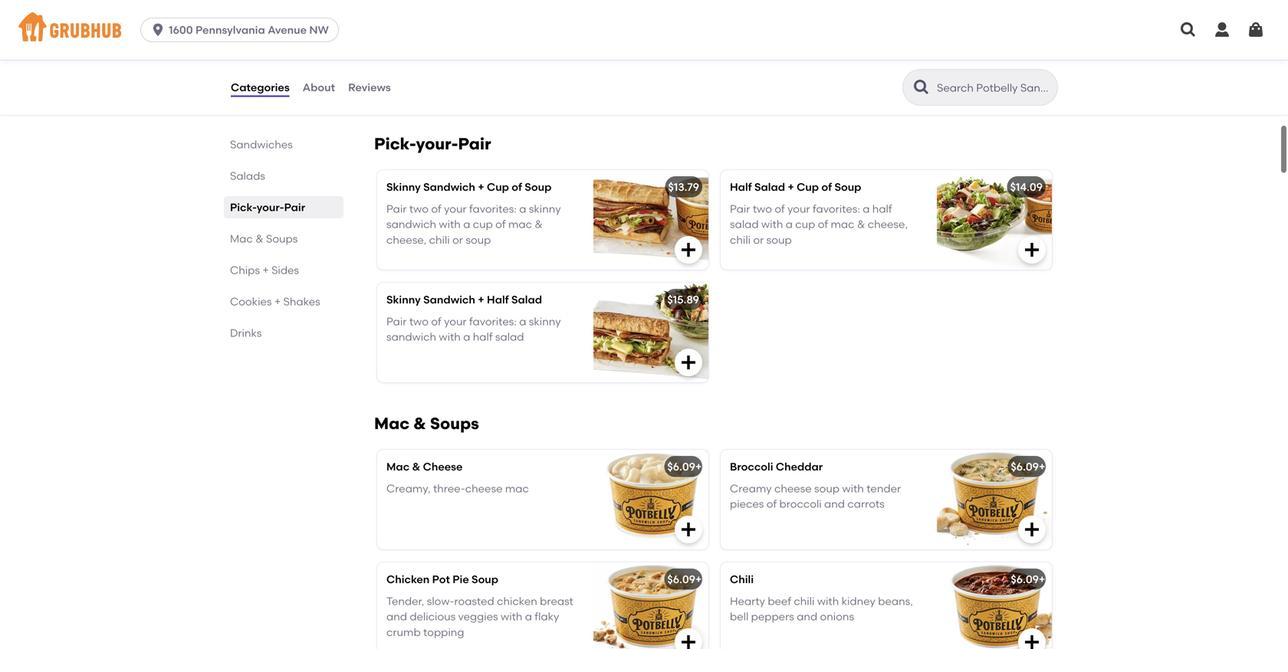 Task type: vqa. For each thing, say whether or not it's contained in the screenshot.
third Save this restaurant button from right
no



Task type: locate. For each thing, give the bounding box(es) containing it.
skinny sandwich + cup of soup
[[386, 181, 552, 194]]

1 horizontal spatial cup
[[797, 181, 819, 194]]

field down cranberries,
[[730, 66, 752, 79]]

about
[[303, 81, 335, 94]]

with up carrots
[[842, 482, 864, 495]]

0 horizontal spatial pick-your-pair
[[230, 201, 305, 214]]

1 cup from the left
[[473, 218, 493, 231]]

carrots
[[848, 498, 885, 511]]

half inside pair two of your favorites: a skinny sandwich with a half salad
[[473, 331, 493, 344]]

2 skinny from the top
[[529, 315, 561, 328]]

two inside "pair two of your favorites: a half salad with a cup of mac & cheese, chili or soup"
[[753, 202, 772, 215]]

sandwich inside pair two of your favorites: a skinny sandwich with a half salad
[[386, 331, 436, 344]]

1 vertical spatial sandwich
[[386, 331, 436, 344]]

favorites: inside "pair two of your favorites: a half salad with a cup of mac & cheese, chili or soup"
[[813, 202, 860, 215]]

avenue
[[268, 23, 307, 36]]

1 horizontal spatial or
[[753, 233, 764, 246]]

0 vertical spatial your-
[[416, 134, 458, 154]]

cup inside "pair two of your favorites: a half salad with a cup of mac & cheese, chili or soup"
[[795, 218, 815, 231]]

two inside pair two of your favorites: a skinny sandwich with a cup of mac & cheese, chili or soup
[[409, 202, 429, 215]]

sandwich inside pair two of your favorites: a skinny sandwich with a cup of mac & cheese, chili or soup
[[386, 218, 436, 231]]

mac & soups up chips + sides
[[230, 232, 298, 245]]

skinny for skinny sandwich + half salad
[[529, 315, 561, 328]]

your for skinny sandwich + half salad
[[444, 315, 467, 328]]

pick-
[[374, 134, 416, 154], [230, 201, 257, 214]]

creamy cheese soup with tender pieces of broccoli and carrots
[[730, 482, 901, 511]]

your down skinny sandwich + cup of soup
[[444, 202, 467, 215]]

favorites: for half salad + cup of soup
[[813, 202, 860, 215]]

or inside "pair two of your favorites: a half salad with a cup of mac & cheese, chili or soup"
[[753, 233, 764, 246]]

0 vertical spatial greens,
[[755, 66, 793, 79]]

0 horizontal spatial half
[[487, 293, 509, 306]]

chicken for chicken salad, provolone, dried cranberries, cucumbers, tomatoes, field greens, balsamic vinaigrette
[[730, 34, 773, 47]]

chicken up 'flaky'
[[497, 595, 537, 608]]

salad down skinny sandwich + half salad
[[495, 331, 524, 344]]

salad up "pair two of your favorites: a half salad with a cup of mac & cheese, chili or soup"
[[754, 181, 785, 194]]

cheese
[[465, 482, 503, 495], [774, 482, 812, 495]]

sandwich down skinny sandwich + cup of soup
[[386, 218, 436, 231]]

pair for half salad + cup of soup
[[730, 202, 750, 215]]

vinaigrette down dried at the top right of the page
[[846, 66, 902, 79]]

chicken salad salad image
[[937, 2, 1052, 102]]

half inside "pair two of your favorites: a half salad with a cup of mac & cheese, chili or soup"
[[872, 202, 892, 215]]

0 vertical spatial vinaigrette
[[846, 66, 902, 79]]

sides
[[271, 264, 299, 277]]

2 cheese from the left
[[774, 482, 812, 495]]

0 vertical spatial salad
[[754, 181, 785, 194]]

2 cup from the left
[[795, 218, 815, 231]]

$6.09 + for creamy cheese soup with tender pieces of broccoli and carrots
[[1011, 460, 1045, 473]]

0 vertical spatial mac & soups
[[230, 232, 298, 245]]

two
[[409, 202, 429, 215], [753, 202, 772, 215], [409, 315, 429, 328]]

and left onions
[[797, 610, 817, 623]]

favorites: down skinny sandwich + half salad
[[469, 315, 517, 328]]

cup inside pair two of your favorites: a skinny sandwich with a cup of mac & cheese, chili or soup
[[473, 218, 493, 231]]

1 vertical spatial chicken
[[497, 595, 537, 608]]

soups
[[266, 232, 298, 245], [430, 414, 479, 434]]

cup up pair two of your favorites: a skinny sandwich with a cup of mac & cheese, chili or soup
[[487, 181, 509, 194]]

mac & soups up mac & cheese
[[374, 414, 479, 434]]

tomatoes, inside the all-natural grilled chicken breast, fresh-sliced avocado, hummus, hard-boiled egg, cucumber, tomatoes, served on a bed of field greens, with fat free vinaigrette
[[386, 81, 439, 94]]

2 cup from the left
[[797, 181, 819, 194]]

1 vertical spatial pick-
[[230, 201, 257, 214]]

chili for sandwich
[[429, 233, 450, 246]]

skinny sandwich + cup of soup image
[[593, 170, 708, 270]]

mac
[[508, 218, 532, 231], [831, 218, 855, 231], [505, 482, 529, 495]]

half
[[730, 181, 752, 194], [487, 293, 509, 306]]

mac down skinny sandwich + cup of soup
[[508, 218, 532, 231]]

soup inside "pair two of your favorites: a half salad with a cup of mac & cheese, chili or soup"
[[766, 233, 792, 246]]

svg image
[[1179, 21, 1198, 39], [1213, 21, 1231, 39], [1247, 21, 1265, 39], [150, 22, 166, 38], [679, 241, 698, 259], [679, 521, 698, 539]]

0 vertical spatial salad
[[730, 218, 759, 231]]

pot
[[432, 573, 450, 586]]

soup inside "creamy cheese soup with tender pieces of broccoli and carrots"
[[814, 482, 840, 495]]

broccoli
[[730, 460, 773, 473]]

fresh-
[[386, 50, 417, 63]]

skinny sandwich + half salad image
[[593, 283, 708, 383]]

1 horizontal spatial field
[[730, 66, 752, 79]]

2 horizontal spatial soup
[[814, 482, 840, 495]]

cheese, inside pair two of your favorites: a skinny sandwich with a cup of mac & cheese, chili or soup
[[386, 233, 427, 246]]

field right 'bed'
[[541, 81, 563, 94]]

skinny inside pair two of your favorites: a skinny sandwich with a half salad
[[529, 315, 561, 328]]

boiled
[[416, 66, 448, 79]]

1 vertical spatial your-
[[257, 201, 284, 214]]

pair inside pair two of your favorites: a skinny sandwich with a cup of mac & cheese, chili or soup
[[386, 202, 407, 215]]

creamy, three-cheese mac
[[386, 482, 529, 495]]

mac inside "pair two of your favorites: a half salad with a cup of mac & cheese, chili or soup"
[[831, 218, 855, 231]]

cheese right creamy,
[[465, 482, 503, 495]]

mac & cheese image
[[593, 450, 708, 550]]

1 horizontal spatial and
[[797, 610, 817, 623]]

cheese,
[[868, 218, 908, 231], [386, 233, 427, 246]]

1 horizontal spatial cheese
[[774, 482, 812, 495]]

cup
[[473, 218, 493, 231], [795, 218, 815, 231]]

half
[[872, 202, 892, 215], [473, 331, 493, 344]]

1 vertical spatial skinny
[[529, 315, 561, 328]]

pair inside pair two of your favorites: a skinny sandwich with a half salad
[[386, 315, 407, 328]]

0 vertical spatial cheese,
[[868, 218, 908, 231]]

your
[[444, 202, 467, 215], [788, 202, 810, 215], [444, 315, 467, 328]]

2 horizontal spatial soup
[[835, 181, 861, 194]]

half up pair two of your favorites: a skinny sandwich with a half salad
[[487, 293, 509, 306]]

soup up "pair two of your favorites: a half salad with a cup of mac & cheese, chili or soup"
[[835, 181, 861, 194]]

skinny inside pair two of your favorites: a skinny sandwich with a cup of mac & cheese, chili or soup
[[529, 202, 561, 215]]

tomatoes, inside chicken salad, provolone, dried cranberries, cucumbers, tomatoes, field greens, balsamic vinaigrette
[[859, 50, 912, 63]]

chicken inside chicken salad, provolone, dried cranberries, cucumbers, tomatoes, field greens, balsamic vinaigrette
[[730, 34, 773, 47]]

favorites: inside pair two of your favorites: a skinny sandwich with a half salad
[[469, 315, 517, 328]]

pick- down reviews button
[[374, 134, 416, 154]]

your inside "pair two of your favorites: a half salad with a cup of mac & cheese, chili or soup"
[[788, 202, 810, 215]]

field inside the all-natural grilled chicken breast, fresh-sliced avocado, hummus, hard-boiled egg, cucumber, tomatoes, served on a bed of field greens, with fat free vinaigrette
[[541, 81, 563, 94]]

& inside "pair two of your favorites: a half salad with a cup of mac & cheese, chili or soup"
[[857, 218, 865, 231]]

0 horizontal spatial soup
[[472, 573, 498, 586]]

veggies
[[458, 610, 498, 623]]

1 horizontal spatial your-
[[416, 134, 458, 154]]

soup
[[525, 181, 552, 194], [835, 181, 861, 194], [472, 573, 498, 586]]

1 horizontal spatial chili
[[730, 233, 751, 246]]

0 vertical spatial pick-
[[374, 134, 416, 154]]

cheese, for pair two of your favorites: a half salad with a cup of mac & cheese, chili or soup
[[868, 218, 908, 231]]

chili
[[429, 233, 450, 246], [730, 233, 751, 246], [794, 595, 815, 608]]

chicken inside tender, slow-roasted chicken breast and delicious veggies with a flaky crumb topping
[[497, 595, 537, 608]]

cheddar
[[776, 460, 823, 473]]

soup down half salad + cup of soup
[[766, 233, 792, 246]]

1 horizontal spatial cup
[[795, 218, 815, 231]]

your inside pair two of your favorites: a skinny sandwich with a half salad
[[444, 315, 467, 328]]

with down skinny sandwich + half salad
[[439, 331, 461, 344]]

mac up chips
[[230, 232, 253, 245]]

0 vertical spatial half
[[730, 181, 752, 194]]

2 sandwich from the top
[[386, 331, 436, 344]]

cup up "pair two of your favorites: a half salad with a cup of mac & cheese, chili or soup"
[[797, 181, 819, 194]]

favorites: down skinny sandwich + cup of soup
[[469, 202, 517, 215]]

mac inside pair two of your favorites: a skinny sandwich with a cup of mac & cheese, chili or soup
[[508, 218, 532, 231]]

+
[[478, 181, 484, 194], [788, 181, 794, 194], [262, 264, 269, 277], [478, 293, 484, 306], [274, 295, 281, 308], [695, 460, 702, 473], [1039, 460, 1045, 473], [695, 573, 702, 586], [1039, 573, 1045, 586]]

favorites: down half salad + cup of soup
[[813, 202, 860, 215]]

0 horizontal spatial cheese
[[465, 482, 503, 495]]

$13.79
[[668, 181, 699, 194]]

tender, slow-roasted chicken breast and delicious veggies with a flaky crumb topping
[[386, 595, 573, 639]]

your inside pair two of your favorites: a skinny sandwich with a cup of mac & cheese, chili or soup
[[444, 202, 467, 215]]

$6.09 for creamy cheese soup with tender pieces of broccoli and carrots
[[1011, 460, 1039, 473]]

pick- down salads
[[230, 201, 257, 214]]

soup
[[466, 233, 491, 246], [766, 233, 792, 246], [814, 482, 840, 495]]

1 horizontal spatial soups
[[430, 414, 479, 434]]

sandwich up pair two of your favorites: a skinny sandwich with a cup of mac & cheese, chili or soup
[[423, 181, 475, 194]]

soup down skinny sandwich + cup of soup
[[466, 233, 491, 246]]

sandwich down skinny sandwich + half salad
[[386, 331, 436, 344]]

with left fat
[[427, 97, 449, 110]]

soup inside pair two of your favorites: a skinny sandwich with a cup of mac & cheese, chili or soup
[[466, 233, 491, 246]]

soup up pair two of your favorites: a skinny sandwich with a cup of mac & cheese, chili or soup
[[525, 181, 552, 194]]

with
[[427, 97, 449, 110], [439, 218, 461, 231], [761, 218, 783, 231], [439, 331, 461, 344], [842, 482, 864, 495], [817, 595, 839, 608], [501, 610, 522, 623]]

cheese
[[423, 460, 463, 473]]

bell
[[730, 610, 749, 623]]

chili
[[730, 573, 754, 586]]

and left carrots
[[824, 498, 845, 511]]

0 horizontal spatial cheese,
[[386, 233, 427, 246]]

your- down fat
[[416, 134, 458, 154]]

chicken salad, provolone, dried cranberries, cucumbers, tomatoes, field greens, balsamic vinaigrette
[[730, 34, 912, 79]]

soup up roasted
[[472, 573, 498, 586]]

shakes
[[283, 295, 320, 308]]

$14.09
[[1010, 181, 1043, 194]]

chicken
[[730, 34, 773, 47], [386, 573, 430, 586]]

2 or from the left
[[753, 233, 764, 246]]

salad inside "pair two of your favorites: a half salad with a cup of mac & cheese, chili or soup"
[[730, 218, 759, 231]]

0 horizontal spatial chili
[[429, 233, 450, 246]]

your down skinny sandwich + half salad
[[444, 315, 467, 328]]

cookies
[[230, 295, 272, 308]]

cup down half salad + cup of soup
[[795, 218, 815, 231]]

1 skinny from the top
[[529, 202, 561, 215]]

0 vertical spatial sandwich
[[386, 218, 436, 231]]

sandwich up pair two of your favorites: a skinny sandwich with a half salad
[[423, 293, 475, 306]]

1 sandwich from the top
[[386, 218, 436, 231]]

0 vertical spatial skinny
[[386, 181, 421, 194]]

cheese, inside "pair two of your favorites: a half salad with a cup of mac & cheese, chili or soup"
[[868, 218, 908, 231]]

pair down skinny sandwich + half salad
[[386, 315, 407, 328]]

onions
[[820, 610, 854, 623]]

2 horizontal spatial and
[[824, 498, 845, 511]]

svg image for pair two of your favorites: a skinny sandwich with a half salad
[[679, 354, 698, 372]]

0 horizontal spatial greens,
[[386, 97, 425, 110]]

1 vertical spatial sandwich
[[423, 293, 475, 306]]

1 horizontal spatial greens,
[[755, 66, 793, 79]]

1 vertical spatial tomatoes,
[[386, 81, 439, 94]]

egg,
[[451, 66, 474, 79]]

favorites:
[[469, 202, 517, 215], [813, 202, 860, 215], [469, 315, 517, 328]]

your-
[[416, 134, 458, 154], [257, 201, 284, 214]]

dried
[[866, 34, 894, 47]]

chicken for with
[[497, 595, 537, 608]]

greens, down hard-
[[386, 97, 425, 110]]

soups up cheese
[[430, 414, 479, 434]]

of
[[528, 81, 538, 94], [512, 181, 522, 194], [821, 181, 832, 194], [431, 202, 441, 215], [775, 202, 785, 215], [495, 218, 506, 231], [818, 218, 828, 231], [431, 315, 441, 328], [767, 498, 777, 511]]

0 vertical spatial field
[[730, 66, 752, 79]]

soup up broccoli
[[814, 482, 840, 495]]

with inside the all-natural grilled chicken breast, fresh-sliced avocado, hummus, hard-boiled egg, cucumber, tomatoes, served on a bed of field greens, with fat free vinaigrette
[[427, 97, 449, 110]]

half salad + cup of soup
[[730, 181, 861, 194]]

chicken pot pie soup
[[386, 573, 498, 586]]

with down skinny sandwich + cup of soup
[[439, 218, 461, 231]]

1 skinny from the top
[[386, 181, 421, 194]]

favorites: inside pair two of your favorites: a skinny sandwich with a cup of mac & cheese, chili or soup
[[469, 202, 517, 215]]

0 horizontal spatial half
[[473, 331, 493, 344]]

pair down skinny sandwich + cup of soup
[[386, 202, 407, 215]]

0 horizontal spatial salad
[[495, 331, 524, 344]]

skinny for skinny sandwich + cup of soup
[[529, 202, 561, 215]]

breast
[[540, 595, 573, 608]]

1 vertical spatial mac & soups
[[374, 414, 479, 434]]

a
[[495, 81, 502, 94], [519, 202, 526, 215], [863, 202, 870, 215], [463, 218, 470, 231], [786, 218, 793, 231], [519, 315, 526, 328], [463, 331, 470, 344], [525, 610, 532, 623]]

1 horizontal spatial soup
[[766, 233, 792, 246]]

1 sandwich from the top
[[423, 181, 475, 194]]

0 horizontal spatial soup
[[466, 233, 491, 246]]

1 cup from the left
[[487, 181, 509, 194]]

cup
[[487, 181, 509, 194], [797, 181, 819, 194]]

1 horizontal spatial soup
[[525, 181, 552, 194]]

0 horizontal spatial chicken
[[386, 573, 430, 586]]

salad up pair two of your favorites: a skinny sandwich with a half salad
[[511, 293, 542, 306]]

hummus,
[[501, 50, 549, 63]]

pick-your-pair down salads
[[230, 201, 305, 214]]

0 horizontal spatial and
[[386, 610, 407, 623]]

chili down half salad + cup of soup
[[730, 233, 751, 246]]

broccoli cheddar
[[730, 460, 823, 473]]

1 horizontal spatial mac & soups
[[374, 414, 479, 434]]

vinaigrette inside chicken salad, provolone, dried cranberries, cucumbers, tomatoes, field greens, balsamic vinaigrette
[[846, 66, 902, 79]]

pair for skinny sandwich + cup of soup
[[386, 202, 407, 215]]

chili inside "pair two of your favorites: a half salad with a cup of mac & cheese, chili or soup"
[[730, 233, 751, 246]]

mac up creamy,
[[386, 460, 410, 473]]

or inside pair two of your favorites: a skinny sandwich with a cup of mac & cheese, chili or soup
[[452, 233, 463, 246]]

salad inside pair two of your favorites: a skinny sandwich with a half salad
[[495, 331, 524, 344]]

0 vertical spatial sandwich
[[423, 181, 475, 194]]

sliced
[[417, 50, 447, 63]]

tender
[[867, 482, 901, 495]]

a inside the all-natural grilled chicken breast, fresh-sliced avocado, hummus, hard-boiled egg, cucumber, tomatoes, served on a bed of field greens, with fat free vinaigrette
[[495, 81, 502, 94]]

tomatoes, down hard-
[[386, 81, 439, 94]]

1 vertical spatial field
[[541, 81, 563, 94]]

vinaigrette down 'bed'
[[491, 97, 548, 110]]

soups up sides
[[266, 232, 298, 245]]

chicken up the tender,
[[386, 573, 430, 586]]

2 horizontal spatial chili
[[794, 595, 815, 608]]

beans,
[[878, 595, 913, 608]]

or down half salad + cup of soup
[[753, 233, 764, 246]]

0 horizontal spatial cup
[[487, 181, 509, 194]]

1600 pennsylvania avenue nw
[[169, 23, 329, 36]]

and up crumb
[[386, 610, 407, 623]]

1 horizontal spatial pick-
[[374, 134, 416, 154]]

0 vertical spatial skinny
[[529, 202, 561, 215]]

mac right three-
[[505, 482, 529, 495]]

svg image for tender, slow-roasted chicken breast and delicious veggies with a flaky crumb topping
[[679, 633, 698, 649]]

0 vertical spatial tomatoes,
[[859, 50, 912, 63]]

1 vertical spatial chicken
[[386, 573, 430, 586]]

svg image
[[1023, 73, 1041, 91], [1023, 241, 1041, 259], [679, 354, 698, 372], [1023, 521, 1041, 539], [679, 633, 698, 649], [1023, 633, 1041, 649]]

skinny
[[529, 202, 561, 215], [529, 315, 561, 328]]

0 vertical spatial half
[[872, 202, 892, 215]]

1 horizontal spatial tomatoes,
[[859, 50, 912, 63]]

0 horizontal spatial cup
[[473, 218, 493, 231]]

1 vertical spatial skinny
[[386, 293, 421, 306]]

broccoli cheddar image
[[937, 450, 1052, 550]]

chili for salad
[[730, 233, 751, 246]]

chili inside pair two of your favorites: a skinny sandwich with a cup of mac & cheese, chili or soup
[[429, 233, 450, 246]]

chili right beef
[[794, 595, 815, 608]]

0 vertical spatial chicken
[[730, 34, 773, 47]]

mac up mac & cheese
[[374, 414, 410, 434]]

greens,
[[755, 66, 793, 79], [386, 97, 425, 110]]

pair down half salad + cup of soup
[[730, 202, 750, 215]]

0 vertical spatial pick-your-pair
[[374, 134, 491, 154]]

pick-your-pair down fat
[[374, 134, 491, 154]]

1 horizontal spatial salad
[[730, 218, 759, 231]]

and for creamy, three-cheese mac
[[824, 498, 845, 511]]

chicken up cranberries,
[[730, 34, 773, 47]]

sandwich for cup
[[423, 181, 475, 194]]

tomatoes,
[[859, 50, 912, 63], [386, 81, 439, 94]]

1 horizontal spatial cheese,
[[868, 218, 908, 231]]

creamy,
[[386, 482, 431, 495]]

1 vertical spatial vinaigrette
[[491, 97, 548, 110]]

free
[[469, 97, 489, 110]]

with inside hearty beef chili with kidney beans, bell peppers and onions
[[817, 595, 839, 608]]

1 vertical spatial greens,
[[386, 97, 425, 110]]

pair two of your favorites: a half salad with a cup of mac & cheese, chili or soup
[[730, 202, 908, 246]]

2 skinny from the top
[[386, 293, 421, 306]]

Search Potbelly Sandwich Works search field
[[935, 81, 1053, 95]]

two down skinny sandwich + half salad
[[409, 315, 429, 328]]

about button
[[302, 60, 336, 115]]

0 horizontal spatial tomatoes,
[[386, 81, 439, 94]]

0 horizontal spatial or
[[452, 233, 463, 246]]

chicken up avocado,
[[479, 34, 519, 47]]

cup for salad
[[797, 181, 819, 194]]

and
[[824, 498, 845, 511], [386, 610, 407, 623], [797, 610, 817, 623]]

svg image for creamy cheese soup with tender pieces of broccoli and carrots
[[1023, 521, 1041, 539]]

tender,
[[386, 595, 424, 608]]

and inside hearty beef chili with kidney beans, bell peppers and onions
[[797, 610, 817, 623]]

pair inside "pair two of your favorites: a half salad with a cup of mac & cheese, chili or soup"
[[730, 202, 750, 215]]

pair down free
[[458, 134, 491, 154]]

two inside pair two of your favorites: a skinny sandwich with a half salad
[[409, 315, 429, 328]]

1 horizontal spatial chicken
[[730, 34, 773, 47]]

balsamic
[[795, 66, 844, 79]]

1 vertical spatial cheese,
[[386, 233, 427, 246]]

0 horizontal spatial mac & soups
[[230, 232, 298, 245]]

two down half salad + cup of soup
[[753, 202, 772, 215]]

1 vertical spatial soups
[[430, 414, 479, 434]]

chili down skinny sandwich + cup of soup
[[429, 233, 450, 246]]

and inside tender, slow-roasted chicken breast and delicious veggies with a flaky crumb topping
[[386, 610, 407, 623]]

1 horizontal spatial vinaigrette
[[846, 66, 902, 79]]

half right the $13.79 at the right
[[730, 181, 752, 194]]

cup for salad
[[795, 218, 815, 231]]

1 vertical spatial half
[[473, 331, 493, 344]]

with up onions
[[817, 595, 839, 608]]

favorites: for skinny sandwich + cup of soup
[[469, 202, 517, 215]]

cheese up broccoli
[[774, 482, 812, 495]]

sandwiches
[[230, 138, 293, 151]]

sandwich
[[386, 218, 436, 231], [386, 331, 436, 344]]

cookies + shakes
[[230, 295, 320, 308]]

cup for sandwich
[[473, 218, 493, 231]]

mac down half salad + cup of soup
[[831, 218, 855, 231]]

provolone,
[[809, 34, 864, 47]]

$6.09 + for tender, slow-roasted chicken breast and delicious veggies with a flaky crumb topping
[[667, 573, 702, 586]]

with right veggies
[[501, 610, 522, 623]]

and inside "creamy cheese soup with tender pieces of broccoli and carrots"
[[824, 498, 845, 511]]

0 horizontal spatial salad
[[511, 293, 542, 306]]

salad down half salad + cup of soup
[[730, 218, 759, 231]]

1 vertical spatial pick-your-pair
[[230, 201, 305, 214]]

cup down skinny sandwich + cup of soup
[[473, 218, 493, 231]]

1 vertical spatial salad
[[495, 331, 524, 344]]

0 horizontal spatial field
[[541, 81, 563, 94]]

of inside the all-natural grilled chicken breast, fresh-sliced avocado, hummus, hard-boiled egg, cucumber, tomatoes, served on a bed of field greens, with fat free vinaigrette
[[528, 81, 538, 94]]

powerhouse salad image
[[593, 2, 708, 102]]

2 sandwich from the top
[[423, 293, 475, 306]]

0 horizontal spatial vinaigrette
[[491, 97, 548, 110]]

$15.89
[[667, 293, 699, 306]]

1 horizontal spatial half
[[872, 202, 892, 215]]

drinks
[[230, 327, 262, 340]]

$6.09 for tender, slow-roasted chicken breast and delicious veggies with a flaky crumb topping
[[667, 573, 695, 586]]

cranberries,
[[730, 50, 792, 63]]

your down half salad + cup of soup
[[788, 202, 810, 215]]

two down skinny sandwich + cup of soup
[[409, 202, 429, 215]]

pair
[[458, 134, 491, 154], [284, 201, 305, 214], [386, 202, 407, 215], [730, 202, 750, 215], [386, 315, 407, 328]]

mac for half
[[831, 218, 855, 231]]

skinny
[[386, 181, 421, 194], [386, 293, 421, 306]]

your- down salads
[[257, 201, 284, 214]]

with down half salad + cup of soup
[[761, 218, 783, 231]]

1 vertical spatial half
[[487, 293, 509, 306]]

1 or from the left
[[452, 233, 463, 246]]

tomatoes, down dried at the top right of the page
[[859, 50, 912, 63]]

1 vertical spatial salad
[[511, 293, 542, 306]]

$6.09 for hearty beef chili with kidney beans, bell peppers and onions
[[1011, 573, 1039, 586]]

greens, down cranberries,
[[755, 66, 793, 79]]

pick-your-pair
[[374, 134, 491, 154], [230, 201, 305, 214]]

a inside tender, slow-roasted chicken breast and delicious veggies with a flaky crumb topping
[[525, 610, 532, 623]]

or down skinny sandwich + cup of soup
[[452, 233, 463, 246]]

reviews button
[[347, 60, 392, 115]]

0 vertical spatial chicken
[[479, 34, 519, 47]]

chicken inside the all-natural grilled chicken breast, fresh-sliced avocado, hummus, hard-boiled egg, cucumber, tomatoes, served on a bed of field greens, with fat free vinaigrette
[[479, 34, 519, 47]]

roasted
[[454, 595, 494, 608]]

0 horizontal spatial soups
[[266, 232, 298, 245]]



Task type: describe. For each thing, give the bounding box(es) containing it.
pieces
[[730, 498, 764, 511]]

chips + sides
[[230, 264, 299, 277]]

pennsylvania
[[195, 23, 265, 36]]

reviews
[[348, 81, 391, 94]]

all-natural grilled chicken breast, fresh-sliced avocado, hummus, hard-boiled egg, cucumber, tomatoes, served on a bed of field greens, with fat free vinaigrette
[[386, 34, 563, 110]]

1 horizontal spatial pick-your-pair
[[374, 134, 491, 154]]

svg image inside 1600 pennsylvania avenue nw button
[[150, 22, 166, 38]]

all-natural grilled chicken breast, fresh-sliced avocado, hummus, hard-boiled egg, cucumber, tomatoes, served on a bed of field greens, with fat free vinaigrette button
[[377, 2, 708, 110]]

soup for skinny sandwich + cup of soup
[[525, 181, 552, 194]]

chicken for hummus,
[[479, 34, 519, 47]]

$6.09 + for hearty beef chili with kidney beans, bell peppers and onions
[[1011, 573, 1045, 586]]

grilled
[[444, 34, 476, 47]]

peppers
[[751, 610, 794, 623]]

avocado,
[[449, 50, 498, 63]]

skinny for skinny sandwich + cup of soup
[[386, 181, 421, 194]]

or for sandwich
[[452, 233, 463, 246]]

slow-
[[427, 595, 454, 608]]

skinny for skinny sandwich + half salad
[[386, 293, 421, 306]]

flaky
[[535, 610, 559, 623]]

broccoli
[[779, 498, 822, 511]]

topping
[[423, 626, 464, 639]]

1 horizontal spatial salad
[[754, 181, 785, 194]]

and for tender, slow-roasted chicken breast and delicious veggies with a flaky crumb topping
[[797, 610, 817, 623]]

favorites: for skinny sandwich + half salad
[[469, 315, 517, 328]]

pair up sides
[[284, 201, 305, 214]]

on
[[479, 81, 492, 94]]

2 vertical spatial mac
[[386, 460, 410, 473]]

1600
[[169, 23, 193, 36]]

half salad + cup of soup image
[[937, 170, 1052, 270]]

field inside chicken salad, provolone, dried cranberries, cucumbers, tomatoes, field greens, balsamic vinaigrette
[[730, 66, 752, 79]]

svg image for hearty beef chili with kidney beans, bell peppers and onions
[[1023, 633, 1041, 649]]

$6.09 + for creamy, three-cheese mac
[[667, 460, 702, 473]]

0 vertical spatial soups
[[266, 232, 298, 245]]

all-
[[386, 34, 404, 47]]

pair two of your favorites: a skinny sandwich with a half salad
[[386, 315, 561, 344]]

cheese, for pair two of your favorites: a skinny sandwich with a cup of mac & cheese, chili or soup
[[386, 233, 427, 246]]

mac & cheese
[[386, 460, 463, 473]]

mac for skinny
[[508, 218, 532, 231]]

chili image
[[937, 563, 1052, 649]]

with inside "creamy cheese soup with tender pieces of broccoli and carrots"
[[842, 482, 864, 495]]

sandwich for pair two of your favorites: a skinny sandwich with a cup of mac & cheese, chili or soup
[[386, 218, 436, 231]]

nw
[[309, 23, 329, 36]]

& inside pair two of your favorites: a skinny sandwich with a cup of mac & cheese, chili or soup
[[535, 218, 543, 231]]

search icon image
[[912, 78, 931, 97]]

natural
[[404, 34, 442, 47]]

salads
[[230, 169, 265, 182]]

1 horizontal spatial half
[[730, 181, 752, 194]]

sandwich for half
[[423, 293, 475, 306]]

of inside pair two of your favorites: a skinny sandwich with a half salad
[[431, 315, 441, 328]]

served
[[442, 81, 477, 94]]

0 horizontal spatial your-
[[257, 201, 284, 214]]

sandwich for pair two of your favorites: a skinny sandwich with a half salad
[[386, 331, 436, 344]]

salad,
[[775, 34, 807, 47]]

delicious
[[410, 610, 456, 623]]

crumb
[[386, 626, 421, 639]]

beef
[[768, 595, 791, 608]]

0 horizontal spatial pick-
[[230, 201, 257, 214]]

soup for salad
[[766, 233, 792, 246]]

greens, inside chicken salad, provolone, dried cranberries, cucumbers, tomatoes, field greens, balsamic vinaigrette
[[755, 66, 793, 79]]

main navigation navigation
[[0, 0, 1288, 60]]

three-
[[433, 482, 465, 495]]

cucumbers,
[[795, 50, 856, 63]]

fat
[[451, 97, 466, 110]]

hard-
[[386, 66, 416, 79]]

soup for sandwich
[[466, 233, 491, 246]]

bed
[[505, 81, 525, 94]]

categories
[[231, 81, 290, 94]]

chili inside hearty beef chili with kidney beans, bell peppers and onions
[[794, 595, 815, 608]]

your for half salad + cup of soup
[[788, 202, 810, 215]]

pair for skinny sandwich + half salad
[[386, 315, 407, 328]]

cheese inside "creamy cheese soup with tender pieces of broccoli and carrots"
[[774, 482, 812, 495]]

two for pair two of your favorites: a half salad with a cup of mac & cheese, chili or soup
[[753, 202, 772, 215]]

with inside "pair two of your favorites: a half salad with a cup of mac & cheese, chili or soup"
[[761, 218, 783, 231]]

of inside "creamy cheese soup with tender pieces of broccoli and carrots"
[[767, 498, 777, 511]]

1 vertical spatial mac
[[374, 414, 410, 434]]

soup for half salad + cup of soup
[[835, 181, 861, 194]]

1 cheese from the left
[[465, 482, 503, 495]]

chips
[[230, 264, 260, 277]]

kidney
[[842, 595, 876, 608]]

two for pair two of your favorites: a skinny sandwich with a cup of mac & cheese, chili or soup
[[409, 202, 429, 215]]

cup for sandwich
[[487, 181, 509, 194]]

greens, inside the all-natural grilled chicken breast, fresh-sliced avocado, hummus, hard-boiled egg, cucumber, tomatoes, served on a bed of field greens, with fat free vinaigrette
[[386, 97, 425, 110]]

hearty
[[730, 595, 765, 608]]

cucumber,
[[476, 66, 532, 79]]

categories button
[[230, 60, 290, 115]]

chicken for chicken pot pie soup
[[386, 573, 430, 586]]

$6.09 for creamy, three-cheese mac
[[667, 460, 695, 473]]

pair two of your favorites: a skinny sandwich with a cup of mac & cheese, chili or soup
[[386, 202, 561, 246]]

breast,
[[522, 34, 558, 47]]

your for skinny sandwich + cup of soup
[[444, 202, 467, 215]]

with inside tender, slow-roasted chicken breast and delicious veggies with a flaky crumb topping
[[501, 610, 522, 623]]

skinny sandwich + half salad
[[386, 293, 542, 306]]

pie
[[453, 573, 469, 586]]

with inside pair two of your favorites: a skinny sandwich with a half salad
[[439, 331, 461, 344]]

creamy
[[730, 482, 772, 495]]

chicken salad, provolone, dried cranberries, cucumbers, tomatoes, field greens, balsamic vinaigrette button
[[721, 2, 1052, 102]]

vinaigrette inside the all-natural grilled chicken breast, fresh-sliced avocado, hummus, hard-boiled egg, cucumber, tomatoes, served on a bed of field greens, with fat free vinaigrette
[[491, 97, 548, 110]]

0 vertical spatial mac
[[230, 232, 253, 245]]

with inside pair two of your favorites: a skinny sandwich with a cup of mac & cheese, chili or soup
[[439, 218, 461, 231]]

chicken pot pie soup image
[[593, 563, 708, 649]]

two for pair two of your favorites: a skinny sandwich with a half salad
[[409, 315, 429, 328]]

hearty beef chili with kidney beans, bell peppers and onions
[[730, 595, 913, 623]]

1600 pennsylvania avenue nw button
[[140, 18, 345, 42]]

or for salad
[[753, 233, 764, 246]]

svg image for pair two of your favorites: a half salad with a cup of mac & cheese, chili or soup
[[1023, 241, 1041, 259]]



